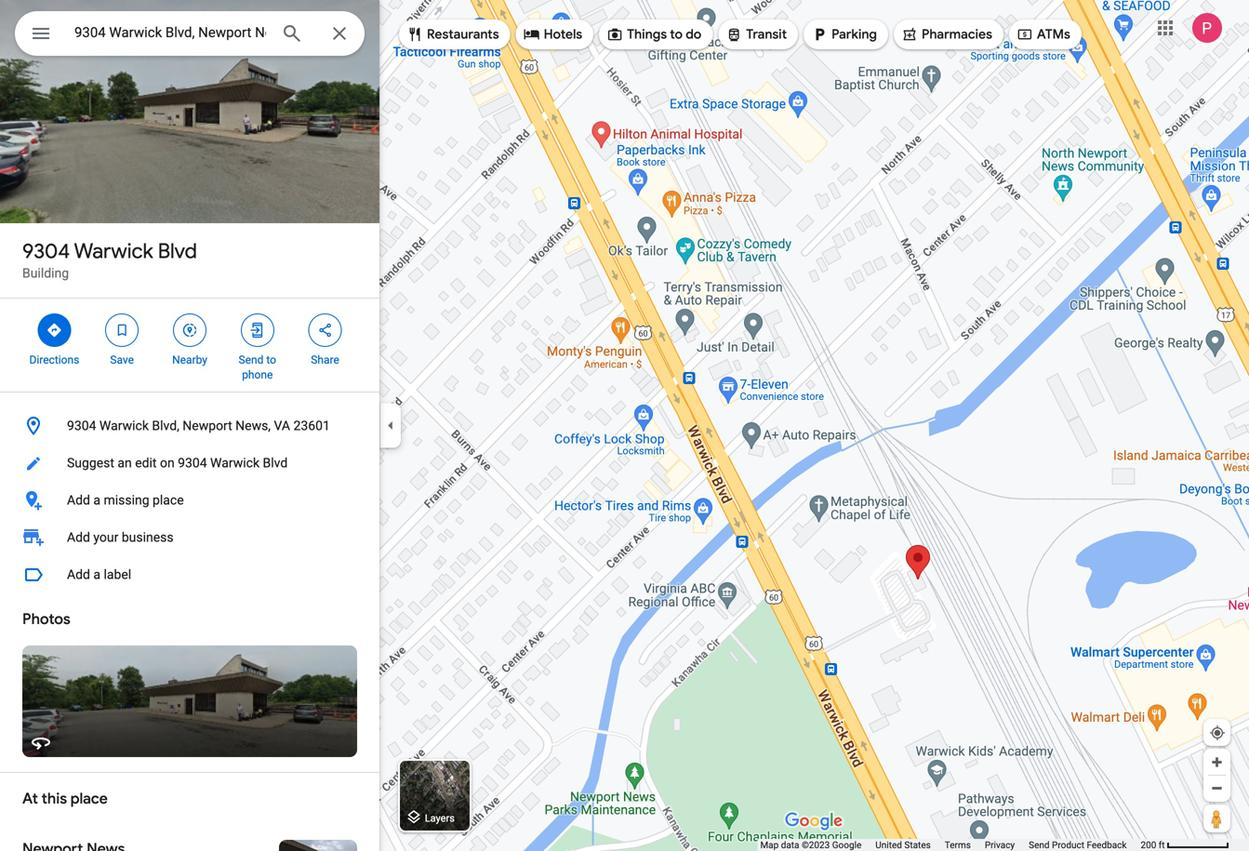 Task type: describe. For each thing, give the bounding box(es) containing it.
show your location image
[[1209, 725, 1226, 741]]

transit
[[746, 26, 787, 43]]

edit
[[135, 455, 157, 471]]


[[811, 24, 828, 45]]

parking
[[832, 26, 877, 43]]

 parking
[[811, 24, 877, 45]]


[[901, 24, 918, 45]]

label
[[104, 567, 131, 582]]

at
[[22, 789, 38, 808]]

suggest
[[67, 455, 114, 471]]

blvd inside 9304 warwick blvd building
[[158, 238, 197, 264]]

add for add a missing place
[[67, 493, 90, 508]]

united states
[[876, 840, 931, 851]]

collapse side panel image
[[380, 415, 401, 436]]

add a missing place
[[67, 493, 184, 508]]

google maps element
[[0, 0, 1249, 851]]


[[407, 24, 423, 45]]

none field inside "9304 warwick blvd, newport news, va 23601" field
[[74, 21, 266, 44]]

newport
[[183, 418, 232, 433]]

0 horizontal spatial place
[[71, 789, 108, 808]]


[[249, 320, 266, 340]]

directions
[[29, 353, 79, 367]]

business
[[122, 530, 174, 545]]

missing
[[104, 493, 149, 508]]

23601
[[293, 418, 330, 433]]

 transit
[[726, 24, 787, 45]]

add your business
[[67, 530, 174, 545]]

add a missing place button
[[0, 482, 380, 519]]

add for add a label
[[67, 567, 90, 582]]

add a label button
[[0, 556, 380, 593]]

map
[[760, 840, 779, 851]]


[[523, 24, 540, 45]]

 restaurants
[[407, 24, 499, 45]]


[[46, 320, 63, 340]]

phone
[[242, 368, 273, 381]]

add a label
[[67, 567, 131, 582]]

privacy button
[[985, 839, 1015, 851]]

 hotels
[[523, 24, 582, 45]]

add your business link
[[0, 519, 380, 556]]

200
[[1141, 840, 1157, 851]]

send for send product feedback
[[1029, 840, 1050, 851]]

feedback
[[1087, 840, 1127, 851]]

9304 warwick blvd, newport news, va 23601 button
[[0, 407, 380, 445]]

terms button
[[945, 839, 971, 851]]

product
[[1052, 840, 1085, 851]]



Task type: locate. For each thing, give the bounding box(es) containing it.
3 add from the top
[[67, 567, 90, 582]]

hotels
[[544, 26, 582, 43]]

warwick inside suggest an edit on 9304 warwick blvd button
[[210, 455, 260, 471]]

atms
[[1037, 26, 1071, 43]]

1 vertical spatial send
[[1029, 840, 1050, 851]]

a
[[93, 493, 100, 508], [93, 567, 100, 582]]

add left your on the bottom left of the page
[[67, 530, 90, 545]]

1 horizontal spatial to
[[670, 26, 683, 43]]

to inside send to phone
[[266, 353, 276, 367]]

1 vertical spatial add
[[67, 530, 90, 545]]

add down suggest
[[67, 493, 90, 508]]

0 vertical spatial a
[[93, 493, 100, 508]]

to inside  things to do
[[670, 26, 683, 43]]

blvd inside suggest an edit on 9304 warwick blvd button
[[263, 455, 288, 471]]

9304 warwick blvd building
[[22, 238, 197, 281]]


[[181, 320, 198, 340]]

suggest an edit on 9304 warwick blvd
[[67, 455, 288, 471]]

0 vertical spatial blvd
[[158, 238, 197, 264]]

warwick up an
[[99, 418, 149, 433]]

1 vertical spatial a
[[93, 567, 100, 582]]


[[726, 24, 743, 45]]


[[1017, 24, 1033, 45]]

things
[[627, 26, 667, 43]]

9304
[[22, 238, 70, 264], [67, 418, 96, 433], [178, 455, 207, 471]]

photos
[[22, 610, 70, 629]]

 atms
[[1017, 24, 1071, 45]]

send for send to phone
[[239, 353, 264, 367]]

restaurants
[[427, 26, 499, 43]]

to
[[670, 26, 683, 43], [266, 353, 276, 367]]

a inside button
[[93, 567, 100, 582]]

9304 Warwick Blvd, Newport News, VA 23601 field
[[15, 11, 365, 56]]

show street view coverage image
[[1204, 805, 1231, 833]]

send product feedback button
[[1029, 839, 1127, 851]]

1 horizontal spatial blvd
[[263, 455, 288, 471]]

ft
[[1159, 840, 1165, 851]]

9304 for blvd,
[[67, 418, 96, 433]]

1 vertical spatial blvd
[[263, 455, 288, 471]]

2 vertical spatial warwick
[[210, 455, 260, 471]]

1 add from the top
[[67, 493, 90, 508]]

2 vertical spatial add
[[67, 567, 90, 582]]

footer containing map data ©2023 google
[[760, 839, 1141, 851]]

send to phone
[[239, 353, 276, 381]]

1 vertical spatial warwick
[[99, 418, 149, 433]]

9304 warwick blvd, newport news, va 23601
[[67, 418, 330, 433]]

share
[[311, 353, 339, 367]]


[[114, 320, 130, 340]]

 search field
[[15, 11, 365, 60]]

send inside send to phone
[[239, 353, 264, 367]]

send left product
[[1029, 840, 1050, 851]]

send
[[239, 353, 264, 367], [1029, 840, 1050, 851]]

0 vertical spatial to
[[670, 26, 683, 43]]

0 vertical spatial place
[[153, 493, 184, 508]]

None field
[[74, 21, 266, 44]]

send product feedback
[[1029, 840, 1127, 851]]

zoom out image
[[1210, 781, 1224, 795]]

warwick up 
[[74, 238, 153, 264]]

a for missing
[[93, 493, 100, 508]]

1 vertical spatial place
[[71, 789, 108, 808]]

suggest an edit on 9304 warwick blvd button
[[0, 445, 380, 482]]


[[607, 24, 623, 45]]

place inside button
[[153, 493, 184, 508]]

zoom in image
[[1210, 755, 1224, 769]]

place
[[153, 493, 184, 508], [71, 789, 108, 808]]

1 horizontal spatial place
[[153, 493, 184, 508]]

to up phone
[[266, 353, 276, 367]]


[[30, 20, 52, 47]]

blvd,
[[152, 418, 179, 433]]

 things to do
[[607, 24, 702, 45]]

at this place
[[22, 789, 108, 808]]

blvd down va on the left
[[263, 455, 288, 471]]

united states button
[[876, 839, 931, 851]]

blvd
[[158, 238, 197, 264], [263, 455, 288, 471]]

an
[[118, 455, 132, 471]]

warwick for blvd,
[[99, 418, 149, 433]]

va
[[274, 418, 290, 433]]

200 ft button
[[1141, 840, 1230, 851]]

google
[[832, 840, 862, 851]]

footer inside the google maps element
[[760, 839, 1141, 851]]

a for label
[[93, 567, 100, 582]]

on
[[160, 455, 175, 471]]

1 a from the top
[[93, 493, 100, 508]]


[[317, 320, 334, 340]]

nearby
[[172, 353, 207, 367]]

0 vertical spatial add
[[67, 493, 90, 508]]

 button
[[15, 11, 67, 60]]

 pharmacies
[[901, 24, 992, 45]]

add left label
[[67, 567, 90, 582]]

privacy
[[985, 840, 1015, 851]]

google account: payton hansen  
(payton.hansen@adept.ai) image
[[1193, 13, 1222, 43]]

warwick inside 9304 warwick blvd, newport news, va 23601 button
[[99, 418, 149, 433]]

2 vertical spatial 9304
[[178, 455, 207, 471]]

a left missing
[[93, 493, 100, 508]]

save
[[110, 353, 134, 367]]

add
[[67, 493, 90, 508], [67, 530, 90, 545], [67, 567, 90, 582]]

pharmacies
[[922, 26, 992, 43]]

footer
[[760, 839, 1141, 851]]

send inside button
[[1029, 840, 1050, 851]]

map data ©2023 google
[[760, 840, 862, 851]]

9304 right the on
[[178, 455, 207, 471]]

200 ft
[[1141, 840, 1165, 851]]

0 horizontal spatial to
[[266, 353, 276, 367]]

9304 for blvd
[[22, 238, 70, 264]]

0 vertical spatial send
[[239, 353, 264, 367]]

add for add your business
[[67, 530, 90, 545]]

warwick for blvd
[[74, 238, 153, 264]]

1 vertical spatial 9304
[[67, 418, 96, 433]]

send up phone
[[239, 353, 264, 367]]

warwick
[[74, 238, 153, 264], [99, 418, 149, 433], [210, 455, 260, 471]]

place down the on
[[153, 493, 184, 508]]

9304 warwick blvd main content
[[0, 0, 380, 851]]

0 vertical spatial 9304
[[22, 238, 70, 264]]

warwick inside 9304 warwick blvd building
[[74, 238, 153, 264]]

this
[[41, 789, 67, 808]]

news,
[[236, 418, 271, 433]]

to left do
[[670, 26, 683, 43]]

building
[[22, 266, 69, 281]]

add inside button
[[67, 493, 90, 508]]

do
[[686, 26, 702, 43]]

data
[[781, 840, 800, 851]]

9304 up suggest
[[67, 418, 96, 433]]

0 horizontal spatial send
[[239, 353, 264, 367]]

2 a from the top
[[93, 567, 100, 582]]

a inside button
[[93, 493, 100, 508]]

0 vertical spatial warwick
[[74, 238, 153, 264]]

your
[[93, 530, 118, 545]]

©2023
[[802, 840, 830, 851]]

united
[[876, 840, 902, 851]]

states
[[905, 840, 931, 851]]

9304 inside 9304 warwick blvd building
[[22, 238, 70, 264]]

9304 up the building
[[22, 238, 70, 264]]

2 add from the top
[[67, 530, 90, 545]]

a left label
[[93, 567, 100, 582]]

place right 'this'
[[71, 789, 108, 808]]

layers
[[425, 812, 455, 824]]

actions for 9304 warwick blvd region
[[0, 299, 380, 392]]

0 horizontal spatial blvd
[[158, 238, 197, 264]]

terms
[[945, 840, 971, 851]]

add inside button
[[67, 567, 90, 582]]

1 vertical spatial to
[[266, 353, 276, 367]]

1 horizontal spatial send
[[1029, 840, 1050, 851]]

warwick down news,
[[210, 455, 260, 471]]

blvd up ''
[[158, 238, 197, 264]]



Task type: vqa. For each thing, say whether or not it's contained in the screenshot.
for kids
no



